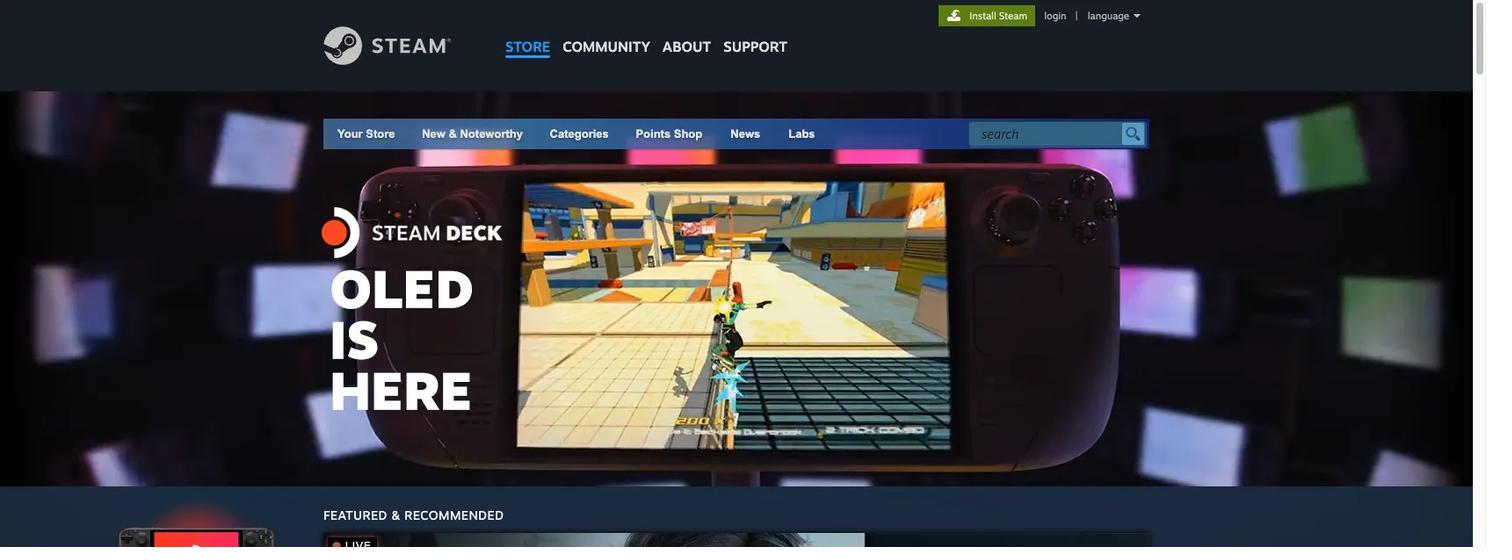 Task type: locate. For each thing, give the bounding box(es) containing it.
search text field
[[982, 123, 1118, 146]]

points shop
[[636, 127, 703, 141]]

0 vertical spatial &
[[449, 127, 457, 141]]

steam
[[999, 10, 1028, 22]]

community
[[563, 38, 650, 55]]

recommended
[[405, 508, 504, 523]]

install steam
[[970, 10, 1028, 22]]

your store link
[[338, 127, 395, 141]]

shop
[[674, 127, 703, 141]]

& right featured
[[391, 508, 401, 523]]

0 horizontal spatial &
[[391, 508, 401, 523]]

1 horizontal spatial &
[[449, 127, 457, 141]]

&
[[449, 127, 457, 141], [391, 508, 401, 523]]

install
[[970, 10, 997, 22]]

featured & recommended
[[324, 508, 504, 523]]

store link
[[499, 0, 557, 64]]

install steam link
[[939, 5, 1036, 26]]

& right new
[[449, 127, 457, 141]]

& for featured
[[391, 508, 401, 523]]

your store
[[338, 127, 395, 141]]

news link
[[717, 119, 775, 149]]

1 vertical spatial &
[[391, 508, 401, 523]]

new & noteworthy link
[[422, 127, 523, 141]]

your
[[338, 127, 363, 141]]

noteworthy
[[460, 127, 523, 141]]



Task type: vqa. For each thing, say whether or not it's contained in the screenshot.
top THE EXPANSE: A TELLTALE SERIES link
no



Task type: describe. For each thing, give the bounding box(es) containing it.
about
[[663, 38, 711, 55]]

community link
[[557, 0, 657, 64]]

categories link
[[550, 127, 609, 141]]

support
[[724, 38, 788, 55]]

login
[[1045, 10, 1067, 22]]

new
[[422, 127, 446, 141]]

language
[[1088, 10, 1130, 22]]

featured
[[324, 508, 387, 523]]

store
[[505, 38, 551, 55]]

|
[[1076, 10, 1078, 22]]

categories
[[550, 127, 609, 141]]

points
[[636, 127, 671, 141]]

about link
[[657, 0, 718, 60]]

news
[[731, 127, 761, 141]]

login link
[[1041, 10, 1070, 22]]

login | language
[[1045, 10, 1130, 22]]

support link
[[718, 0, 794, 60]]

labs link
[[775, 119, 830, 149]]

& for new
[[449, 127, 457, 141]]

points shop link
[[622, 119, 717, 149]]

store
[[366, 127, 395, 141]]

labs
[[789, 127, 815, 141]]

new & noteworthy
[[422, 127, 523, 141]]



